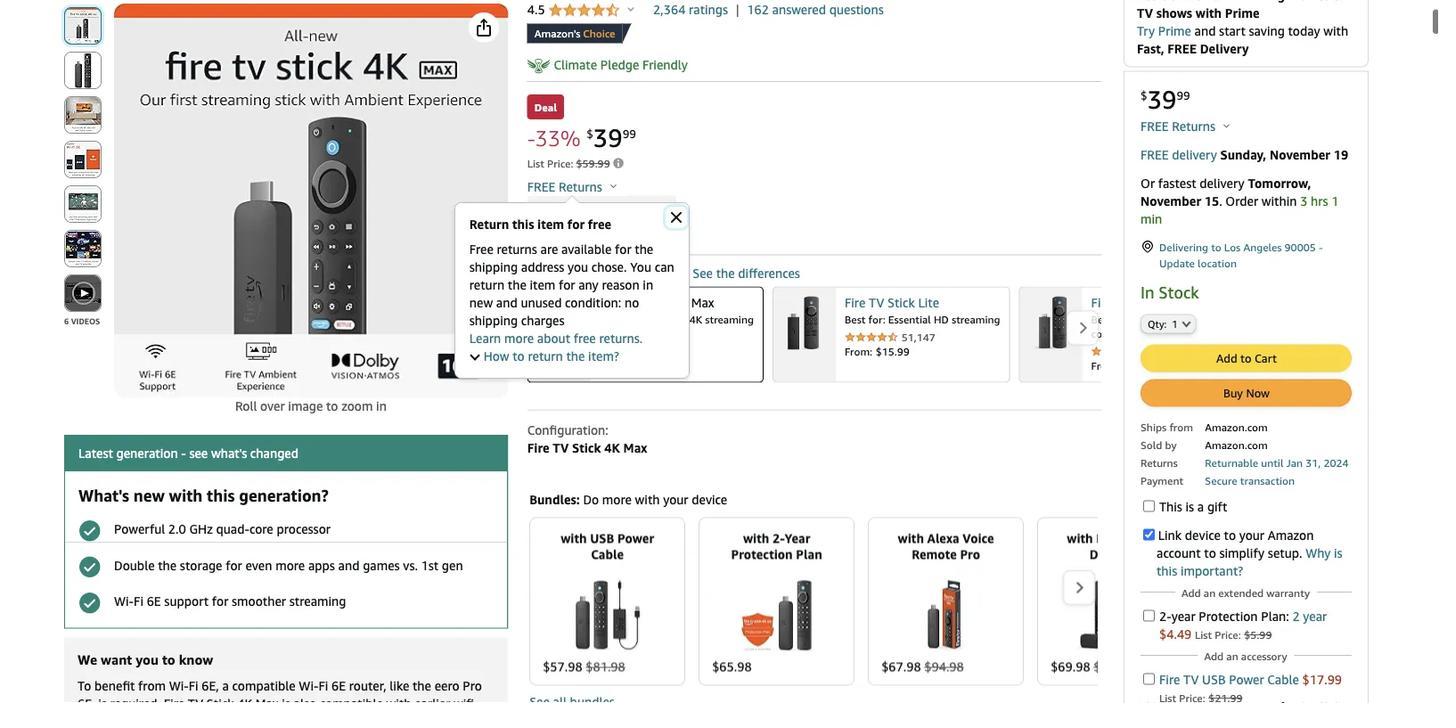 Task type: describe. For each thing, give the bounding box(es) containing it.
with inside with usb power cable
[[561, 531, 587, 546]]

climate
[[554, 57, 597, 72]]

voice
[[963, 531, 994, 546]]

amazon.com for amazon.com sold by
[[1205, 420, 1268, 433]]

is right this at the right bottom of the page
[[1186, 499, 1194, 514]]

max inside fire tv stick 4k max best for: powerful 4k streaming
[[691, 295, 714, 310]]

1 vertical spatial delivery
[[1200, 176, 1245, 191]]

min
[[1141, 211, 1162, 226]]

for left the any
[[559, 278, 575, 292]]

fire for fire tv streaming devices
[[527, 266, 550, 280]]

free down $ 39 99
[[1141, 119, 1169, 134]]

remote
[[912, 547, 957, 562]]

0 horizontal spatial 6e
[[147, 594, 161, 609]]

transaction
[[1240, 474, 1295, 486]]

90005
[[1285, 240, 1316, 253]]

is inside why is this important?
[[1334, 545, 1343, 560]]

to left cart
[[1240, 351, 1252, 365]]

delivering to los angeles 90005 - update location
[[1159, 240, 1323, 269]]

protection inside with 2-year protection plan
[[731, 547, 793, 562]]

free
[[469, 242, 494, 257]]

0 vertical spatial price:
[[547, 157, 573, 169]]

expand image
[[470, 350, 480, 361]]

0 horizontal spatial 39
[[593, 123, 623, 153]]

zoom
[[341, 399, 373, 413]]

10%
[[564, 204, 590, 219]]

returns.
[[599, 331, 643, 346]]

double the storage for even more apps and games vs. 1st gen
[[114, 558, 463, 573]]

1 vertical spatial free returns button
[[527, 178, 617, 196]]

from inside to benefit from wi-fi 6e, a compatible wi-fi 6e router, like the eero pro 6e, is required. fire tv stick 4k max is also compatible with earlier wif
[[138, 679, 166, 693]]

stick for 4k
[[642, 295, 670, 310]]

$17.99
[[1302, 672, 1342, 686]]

saving
[[1249, 23, 1285, 38]]

extended
[[1219, 587, 1264, 599]]

with right 10% at the top of page
[[594, 204, 619, 219]]

for right the support
[[212, 594, 228, 609]]

add for add an accessory
[[1204, 650, 1224, 662]]

delivering
[[1159, 240, 1208, 253]]

$94.98
[[924, 659, 964, 674]]

fastest
[[1158, 176, 1196, 191]]

do
[[583, 492, 599, 506]]

product image image for remote
[[925, 580, 967, 651]]

the inside to benefit from wi-fi 6e, a compatible wi-fi 6e router, like the eero pro 6e, is required. fire tv stick 4k max is also compatible with earlier wif
[[413, 679, 431, 693]]

plan:
[[1261, 608, 1289, 623]]

$ 39 99
[[1141, 84, 1190, 114]]

2 vertical spatial -
[[181, 446, 186, 461]]

see the differences link
[[693, 266, 800, 280]]

0 vertical spatial a
[[1198, 499, 1204, 514]]

1 vertical spatial this
[[207, 486, 235, 505]]

buy now
[[1223, 386, 1270, 399]]

videos
[[71, 316, 100, 326]]

162 answered questions link
[[747, 1, 884, 19]]

product image image for protection
[[741, 580, 812, 651]]

year
[[785, 531, 810, 546]]

 image for wi-
[[78, 592, 101, 614]]

plan
[[796, 547, 822, 562]]

with inside with alexa voice remote pro
[[898, 531, 924, 546]]

Buy Now submit
[[1142, 380, 1351, 406]]

1 vertical spatial 1
[[1172, 318, 1178, 330]]

0 horizontal spatial and
[[338, 558, 360, 573]]

address
[[521, 260, 564, 274]]

$67.98 $94.98
[[881, 659, 964, 674]]

0 vertical spatial 39
[[1147, 84, 1177, 114]]

1 vertical spatial more
[[602, 492, 632, 506]]

tv for fire tv streaming devices
[[553, 266, 569, 280]]

questions
[[829, 2, 884, 17]]

close image
[[671, 212, 682, 223]]

all-new amazon fire tv stick 4k max streaming device, supports wi-fi 6e, free &amp; live tv without cable or satellite image
[[114, 4, 508, 397]]

no
[[625, 295, 639, 310]]

0 horizontal spatial compatible
[[232, 679, 296, 693]]

free up save
[[527, 179, 555, 194]]

stock
[[1159, 282, 1199, 301]]

support
[[164, 594, 209, 609]]

free returns for the topmost "free returns" button
[[1141, 119, 1219, 134]]

start
[[1219, 23, 1246, 38]]

device inside link device to your amazon account   to simplify setup.
[[1185, 527, 1221, 542]]

6
[[64, 316, 69, 326]]

hd inside fire tv stick lite best for: essential hd streaming
[[934, 313, 949, 326]]

2 vertical spatial more
[[275, 558, 305, 573]]

powerful 2.0 ghz quad-core processor
[[114, 522, 331, 536]]

update
[[1159, 256, 1195, 269]]

the inside 'how to return the item?' dropdown button
[[566, 349, 585, 364]]

0 horizontal spatial wi-
[[114, 594, 134, 609]]

list containing fire tv stick 4k max
[[527, 286, 1439, 383]]

how
[[484, 349, 509, 364]]

1 vertical spatial in
[[376, 399, 387, 413]]

to left the zoom
[[326, 399, 338, 413]]

best inside fire tv stick 4k max best for: powerful 4k streaming
[[599, 313, 620, 326]]

answered
[[772, 2, 826, 17]]

. order within
[[1219, 194, 1300, 208]]

1 horizontal spatial this
[[512, 217, 534, 232]]

0 horizontal spatial your
[[663, 492, 688, 506]]

also
[[294, 696, 316, 703]]

max inside to benefit from wi-fi 6e, a compatible wi-fi 6e router, like the eero pro 6e, is required. fire tv stick 4k max is also compatible with earlier wif
[[256, 696, 279, 703]]

fire inside to benefit from wi-fi 6e, a compatible wi-fi 6e router, like the eero pro 6e, is required. fire tv stick 4k max is also compatible with earlier wif
[[164, 696, 185, 703]]

2 year from the left
[[1303, 608, 1327, 623]]

wi-fi 6e support for smoother streaming
[[114, 594, 346, 609]]

to up simplify
[[1224, 527, 1236, 542]]

0 vertical spatial returns
[[1172, 119, 1216, 134]]

important?
[[1181, 563, 1243, 578]]

streaming inside fire tv stick 4k max best for: powerful 4k streaming
[[705, 313, 754, 326]]

product image image for doorbell
[[1077, 580, 1154, 651]]

is down benefit
[[98, 696, 107, 703]]

games
[[363, 558, 400, 573]]

apps
[[308, 558, 335, 573]]

eero
[[435, 679, 460, 693]]

streaming inside fire tv stick lite best for: essential hd streaming
[[952, 313, 1000, 326]]

product image image for cable
[[573, 580, 642, 651]]

0 vertical spatial free
[[588, 217, 611, 232]]

tomorrow,
[[1248, 176, 1311, 191]]

popover image inside 4.5 button
[[628, 7, 634, 11]]

what's new with this generation?
[[78, 486, 328, 505]]

ghz
[[189, 522, 213, 536]]

and inside free returns are available for the shipping address you chose. you can return the item for any reason in new and unused condition: no shipping charges learn more about free returns.
[[496, 295, 518, 310]]

tv for fire tv stick lite best for: essential hd streaming
[[869, 295, 884, 310]]

1 vertical spatial cable
[[1268, 672, 1299, 686]]

blink
[[1096, 531, 1127, 546]]

for: inside fire tv stick 4k max best for: powerful 4k streaming
[[623, 313, 640, 326]]

4k inside to benefit from wi-fi 6e, a compatible wi-fi 6e router, like the eero pro 6e, is required. fire tv stick 4k max is also compatible with earlier wif
[[237, 696, 252, 703]]

friendly
[[643, 57, 688, 72]]

stick for lite
[[888, 295, 915, 310]]

chose.
[[592, 260, 627, 274]]

2
[[1293, 608, 1300, 623]]

location
[[1198, 256, 1237, 269]]

is left also
[[282, 696, 290, 703]]

climate pledge friendly
[[554, 57, 688, 72]]

0 vertical spatial delivery
[[1172, 147, 1217, 162]]

payment
[[1141, 474, 1183, 486]]

streaming inside fire tv stick best for: hd streaming with convenient device controls
[[1153, 313, 1201, 326]]

protection inside 2-year protection plan: 2 year $4.49 list price: $5.99
[[1199, 608, 1258, 623]]

streaming
[[572, 266, 633, 280]]

$4.49
[[1159, 626, 1192, 641]]

amazon.com for amazon.com returns
[[1205, 438, 1268, 451]]

.
[[1219, 194, 1222, 208]]

try prime and start saving today with fast, free delivery
[[1137, 23, 1348, 56]]

0 horizontal spatial list
[[527, 157, 544, 169]]

0 horizontal spatial in
[[658, 204, 669, 219]]

4.5
[[527, 2, 548, 17]]

next image
[[1078, 321, 1088, 335]]

to inside delivering to los angeles 90005 - update location
[[1211, 240, 1221, 253]]

secure
[[1205, 474, 1238, 486]]

2024
[[1324, 456, 1349, 469]]

the right see
[[716, 266, 735, 280]]

1 horizontal spatial power
[[1229, 672, 1264, 686]]

tv for fire tv stick best for: hd streaming with convenient device controls
[[1115, 295, 1131, 310]]

we want you to know
[[78, 651, 213, 667]]

4k down see
[[690, 313, 702, 326]]

secure transaction
[[1205, 474, 1295, 486]]

about
[[537, 331, 570, 346]]

for up the chose.
[[615, 242, 631, 257]]

next image
[[1075, 581, 1085, 594]]

try
[[1137, 23, 1155, 38]]

with usb power cable
[[561, 531, 654, 562]]

trade-in link
[[622, 204, 669, 219]]

with up 2.0
[[169, 486, 203, 505]]

free up or
[[1141, 147, 1169, 162]]

add for add an extended warranty
[[1182, 587, 1201, 599]]

2- inside 2-year protection plan: 2 year $4.49 list price: $5.99
[[1159, 608, 1172, 623]]

prime
[[1158, 23, 1191, 38]]

list inside 2-year protection plan: 2 year $4.49 list price: $5.99
[[1195, 628, 1212, 641]]

with inside "with blink video doorbell"
[[1067, 531, 1093, 546]]

and inside "try prime and start saving today with fast, free delivery"
[[1195, 23, 1216, 38]]

0 horizontal spatial device
[[692, 492, 727, 506]]

fire tv stick best for: hd streaming with convenient device controls
[[1091, 295, 1225, 340]]

in inside free returns are available for the shipping address you chose. you can return the item for any reason in new and unused condition: no shipping charges learn more about free returns.
[[643, 278, 653, 292]]

list containing with usb power cable
[[529, 517, 1363, 686]]

are
[[541, 242, 558, 257]]

over
[[260, 399, 285, 413]]

see
[[189, 446, 208, 461]]

account
[[1157, 545, 1201, 560]]

1 vertical spatial returns
[[559, 179, 602, 194]]

returnable
[[1205, 456, 1258, 469]]

6e inside to benefit from wi-fi 6e, a compatible wi-fi 6e router, like the eero pro 6e, is required. fire tv stick 4k max is also compatible with earlier wif
[[331, 679, 346, 693]]

2 shipping from the top
[[469, 313, 518, 328]]

a inside to benefit from wi-fi 6e, a compatible wi-fi 6e router, like the eero pro 6e, is required. fire tv stick 4k max is also compatible with earlier wif
[[222, 679, 229, 693]]

even
[[245, 558, 272, 573]]

0 vertical spatial item
[[537, 217, 564, 232]]

1 horizontal spatial fi
[[189, 679, 198, 693]]

setup.
[[1268, 545, 1302, 560]]

$ inside -33% $ 39 99
[[587, 127, 593, 141]]

1 horizontal spatial in
[[1141, 282, 1155, 301]]

1 vertical spatial usb
[[1202, 672, 1226, 686]]

with right do
[[635, 492, 660, 506]]

jan
[[1286, 456, 1303, 469]]

with inside to benefit from wi-fi 6e, a compatible wi-fi 6e router, like the eero pro 6e, is required. fire tv stick 4k max is also compatible with earlier wif
[[386, 696, 411, 703]]

from: $39.99
[[599, 345, 664, 358]]

any
[[579, 278, 599, 292]]

los
[[1224, 240, 1241, 253]]

power inside with usb power cable
[[618, 531, 654, 546]]

add to cart
[[1216, 351, 1277, 365]]

bundles: do more with your device
[[529, 492, 727, 506]]

1 vertical spatial powerful
[[114, 522, 165, 536]]

3
[[1300, 194, 1308, 208]]



Task type: locate. For each thing, give the bounding box(es) containing it.
0 vertical spatial amazon.com
[[1205, 420, 1268, 433]]

amazon.com inside amazon.com sold by
[[1205, 420, 1268, 433]]

- right 90005
[[1319, 240, 1323, 253]]

$ inside $ 39 99
[[1141, 88, 1147, 102]]

hd up convenient
[[1135, 313, 1150, 326]]

0 horizontal spatial fi
[[134, 594, 143, 609]]

learn
[[469, 331, 501, 346]]

0 horizontal spatial free returns
[[527, 179, 605, 194]]

for up available
[[567, 217, 585, 232]]

learn more about free returns. link
[[469, 331, 643, 346]]

router,
[[349, 679, 386, 693]]

an for accessory
[[1226, 650, 1238, 662]]

your
[[663, 492, 688, 506], [1239, 527, 1265, 542]]

best up from: $15.99
[[845, 313, 866, 326]]

1 horizontal spatial 1
[[1332, 194, 1339, 208]]

0 horizontal spatial new
[[133, 486, 165, 505]]

0 horizontal spatial november
[[1141, 194, 1201, 208]]

1 horizontal spatial and
[[496, 295, 518, 310]]

2 horizontal spatial fi
[[319, 679, 328, 693]]

product image image
[[573, 580, 642, 651], [741, 580, 812, 651], [925, 580, 967, 651], [1077, 580, 1154, 651]]

your up simplify
[[1239, 527, 1265, 542]]

stick right no
[[642, 295, 670, 310]]

choice
[[583, 27, 615, 40]]

know
[[179, 651, 213, 667]]

cable down accessory
[[1268, 672, 1299, 686]]

with inside fire tv stick best for: hd streaming with convenient device controls
[[1204, 313, 1225, 326]]

1 shipping from the top
[[469, 260, 518, 274]]

and right apps
[[338, 558, 360, 573]]

2 horizontal spatial more
[[602, 492, 632, 506]]

0 horizontal spatial 6e,
[[78, 696, 95, 703]]

popover image for the topmost "free returns" button
[[1224, 123, 1230, 128]]

4k
[[673, 295, 688, 310], [690, 313, 702, 326], [604, 440, 620, 455], [237, 696, 252, 703]]

an down important?
[[1204, 587, 1216, 599]]

this inside why is this important?
[[1157, 563, 1177, 578]]

see
[[693, 266, 713, 280]]

99 up free delivery link
[[1177, 88, 1190, 102]]

hd inside fire tv stick best for: hd streaming with convenient device controls
[[1135, 313, 1150, 326]]

99
[[1177, 88, 1190, 102], [623, 127, 636, 141]]

convenient
[[1091, 327, 1144, 340]]

stick inside fire tv stick best for: hd streaming with convenient device controls
[[1134, 295, 1161, 310]]

streaming up controls
[[1153, 313, 1201, 326]]

2,364 ratings link
[[653, 2, 728, 17]]

device inside fire tv stick best for: hd streaming with convenient device controls
[[1147, 327, 1178, 340]]

 image for powerful
[[78, 520, 101, 542]]

returns up payment
[[1141, 456, 1178, 469]]

0 horizontal spatial free returns button
[[527, 178, 617, 196]]

1 best from the left
[[599, 313, 620, 326]]

for: up convenient
[[1115, 313, 1132, 326]]

with inside with 2-year protection plan
[[743, 531, 769, 546]]

tv inside configuration: fire tv stick 4k max
[[553, 440, 569, 455]]

0 vertical spatial add
[[1216, 351, 1237, 365]]

price: up add an accessory
[[1215, 628, 1241, 641]]

product image image up $81.98
[[573, 580, 642, 651]]

wi- down know
[[169, 679, 189, 693]]

0 vertical spatial protection
[[731, 547, 793, 562]]

pledge
[[600, 57, 639, 72]]

2 hd from the left
[[1135, 313, 1150, 326]]

and
[[1195, 23, 1216, 38], [496, 295, 518, 310], [338, 558, 360, 573]]

add an extended warranty
[[1182, 587, 1310, 599]]

1 vertical spatial 6e,
[[78, 696, 95, 703]]

warranty
[[1267, 587, 1310, 599]]

with up remote
[[898, 531, 924, 546]]

1 horizontal spatial hd
[[1135, 313, 1150, 326]]

from up by
[[1170, 420, 1193, 433]]

6e,
[[202, 679, 219, 693], [78, 696, 95, 703]]

0 vertical spatial shipping
[[469, 260, 518, 274]]

1 vertical spatial protection
[[1199, 608, 1258, 623]]

39 up $59.99
[[593, 123, 623, 153]]

2 best from the left
[[845, 313, 866, 326]]

0 horizontal spatial from:
[[599, 345, 627, 358]]

free returns up free delivery link
[[1141, 119, 1219, 134]]

from: down convenient
[[1091, 360, 1119, 372]]

stick up essential
[[888, 295, 915, 310]]

stick inside fire tv stick lite best for: essential hd streaming
[[888, 295, 915, 310]]

add up fire tv usb power cable link
[[1204, 650, 1224, 662]]

add up buy
[[1216, 351, 1237, 365]]

2 horizontal spatial for:
[[1115, 313, 1132, 326]]

-
[[527, 125, 535, 151], [1319, 240, 1323, 253], [181, 446, 186, 461]]

1 vertical spatial from
[[138, 679, 166, 693]]

1 product image image from the left
[[573, 580, 642, 651]]

price: inside 2-year protection plan: 2 year $4.49 list price: $5.99
[[1215, 628, 1241, 641]]

cable inside with usb power cable
[[591, 547, 624, 562]]

double
[[114, 558, 155, 573]]

4k down devices
[[673, 295, 688, 310]]

best inside fire tv stick best for: hd streaming with convenient device controls
[[1091, 313, 1112, 326]]

amazon.com inside the amazon.com returns
[[1205, 438, 1268, 451]]

you
[[568, 260, 588, 274], [136, 651, 159, 667]]

0 horizontal spatial power
[[618, 531, 654, 546]]

1 year from the left
[[1172, 608, 1196, 623]]

1 for: from the left
[[623, 313, 640, 326]]

1 inside 3 hrs 1 min
[[1332, 194, 1339, 208]]

for
[[567, 217, 585, 232], [615, 242, 631, 257], [559, 278, 575, 292], [226, 558, 242, 573], [212, 594, 228, 609]]

1 horizontal spatial pro
[[960, 547, 980, 562]]

1 horizontal spatial device
[[1147, 327, 1178, 340]]

dropdown image
[[1182, 320, 1191, 327]]

tv down are
[[553, 266, 569, 280]]

None checkbox
[[1143, 529, 1155, 540]]

the up earlier
[[413, 679, 431, 693]]

1 vertical spatial 6e
[[331, 679, 346, 693]]

more right do
[[602, 492, 632, 506]]

0 vertical spatial compatible
[[232, 679, 296, 693]]

changed
[[250, 446, 298, 461]]

$57.98
[[543, 659, 582, 674]]

tv inside to benefit from wi-fi 6e, a compatible wi-fi 6e router, like the eero pro 6e, is required. fire tv stick 4k max is also compatible with earlier wif
[[188, 696, 203, 703]]

fire down configuration:
[[527, 440, 550, 455]]

max inside configuration: fire tv stick 4k max
[[623, 440, 647, 455]]

fire up convenient
[[1091, 295, 1112, 310]]

99 inside $ 39 99
[[1177, 88, 1190, 102]]

free returns button down list price: $59.99
[[527, 178, 617, 196]]

None submit
[[65, 8, 101, 44], [65, 53, 101, 88], [65, 97, 101, 133], [65, 142, 101, 177], [65, 186, 101, 222], [65, 231, 101, 266], [65, 275, 101, 311], [65, 8, 101, 44], [65, 53, 101, 88], [65, 97, 101, 133], [65, 142, 101, 177], [65, 186, 101, 222], [65, 231, 101, 266], [65, 275, 101, 311]]

pro right eero in the left of the page
[[463, 679, 482, 693]]

for: down no
[[623, 313, 640, 326]]

Add to Cart submit
[[1142, 345, 1351, 371]]

cart
[[1255, 351, 1277, 365]]

stick down configuration:
[[572, 440, 601, 455]]

fire down reason
[[599, 295, 620, 310]]

trade-
[[622, 204, 658, 219]]

you inside free returns are available for the shipping address you chose. you can return the item for any reason in new and unused condition: no shipping charges learn more about free returns.
[[568, 260, 588, 274]]

fire inside fire tv stick lite best for: essential hd streaming
[[845, 295, 866, 310]]

33%
[[535, 125, 581, 151]]

1 horizontal spatial free returns button
[[1141, 117, 1230, 135]]

tv inside fire tv stick best for: hd streaming with convenient device controls
[[1115, 295, 1131, 310]]

from: $15.99
[[845, 345, 910, 358]]

0 horizontal spatial hd
[[934, 313, 949, 326]]

0 vertical spatial more
[[504, 331, 534, 346]]

0 horizontal spatial from
[[138, 679, 166, 693]]

1 vertical spatial in
[[1141, 282, 1155, 301]]

0 horizontal spatial for:
[[623, 313, 640, 326]]

1 vertical spatial 99
[[623, 127, 636, 141]]

0 vertical spatial and
[[1195, 23, 1216, 38]]

1 horizontal spatial price:
[[1215, 628, 1241, 641]]

free delivery sunday, november 19
[[1141, 147, 1348, 162]]

1 vertical spatial list
[[529, 517, 1363, 686]]

1 vertical spatial  image
[[78, 592, 101, 614]]

is right why
[[1334, 545, 1343, 560]]

1 vertical spatial an
[[1226, 650, 1238, 662]]

fi down know
[[189, 679, 198, 693]]

gen
[[442, 558, 463, 573]]

1 horizontal spatial compatible
[[320, 696, 383, 703]]

2,364 ratings
[[653, 2, 728, 17]]

try prime link
[[1137, 23, 1191, 38]]

0 vertical spatial you
[[568, 260, 588, 274]]

with blink video doorbell
[[1067, 531, 1164, 562]]

from: for fire tv stick 4k max
[[599, 345, 627, 358]]

power down bundles: do more with your device
[[618, 531, 654, 546]]

0 horizontal spatial year
[[1172, 608, 1196, 623]]

0 vertical spatial from
[[1170, 420, 1193, 433]]

for left even
[[226, 558, 242, 573]]

popover image left '2,364'
[[628, 7, 634, 11]]

tv down configuration:
[[553, 440, 569, 455]]

1 hd from the left
[[934, 313, 949, 326]]

usb down add an accessory
[[1202, 672, 1226, 686]]

1 left dropdown icon
[[1172, 318, 1178, 330]]

controls
[[1181, 327, 1220, 340]]

1 horizontal spatial 6e
[[331, 679, 346, 693]]

from up required.
[[138, 679, 166, 693]]

delivery
[[1200, 41, 1249, 56]]

power down add an accessory
[[1229, 672, 1264, 686]]

0 vertical spatial free returns
[[1141, 119, 1219, 134]]

6e
[[147, 594, 161, 609], [331, 679, 346, 693]]

what's
[[78, 486, 129, 505]]

tv inside fire tv stick lite best for: essential hd streaming
[[869, 295, 884, 310]]

return
[[469, 217, 509, 232]]

1 horizontal spatial free returns
[[1141, 119, 1219, 134]]

returnable until jan 31, 2024 button
[[1205, 454, 1349, 469]]

tv up from: $15.99
[[869, 295, 884, 310]]

$15.99
[[876, 345, 910, 358]]

today
[[1288, 23, 1320, 38]]

pro inside to benefit from wi-fi 6e, a compatible wi-fi 6e router, like the eero pro 6e, is required. fire tv stick 4k max is also compatible with earlier wif
[[463, 679, 482, 693]]

with right 'today'
[[1324, 23, 1348, 38]]

with inside "try prime and start saving today with fast, free delivery"
[[1324, 23, 1348, 38]]

in left close image on the left top of the page
[[658, 204, 669, 219]]

1 vertical spatial $
[[587, 127, 593, 141]]

2 horizontal spatial wi-
[[299, 679, 319, 693]]

year up $4.49 on the right bottom of page
[[1172, 608, 1196, 623]]

1 horizontal spatial more
[[504, 331, 534, 346]]

add
[[1216, 351, 1237, 365], [1182, 587, 1201, 599], [1204, 650, 1224, 662]]

max up bundles: do more with your device
[[623, 440, 647, 455]]

stick inside to benefit from wi-fi 6e, a compatible wi-fi 6e router, like the eero pro 6e, is required. fire tv stick 4k max is also compatible with earlier wif
[[207, 696, 234, 703]]

bundles:
[[529, 492, 580, 506]]

from: left the $39.99
[[599, 345, 627, 358]]

fire for fire tv stick 4k max best for: powerful 4k streaming
[[599, 295, 620, 310]]

with left blink on the bottom of the page
[[1067, 531, 1093, 546]]

2 horizontal spatial from:
[[1091, 360, 1119, 372]]

1 vertical spatial compatible
[[320, 696, 383, 703]]

the right double on the left bottom of the page
[[158, 558, 177, 573]]

2- inside with 2-year protection plan
[[773, 531, 785, 546]]

tv for fire tv stick 4k max best for: powerful 4k streaming
[[624, 295, 639, 310]]

1 horizontal spatial in
[[643, 278, 653, 292]]

max
[[691, 295, 714, 310], [623, 440, 647, 455], [256, 696, 279, 703]]

popover image for "free returns" button to the bottom
[[610, 184, 617, 188]]

 image down what's
[[78, 520, 101, 542]]

free inside free returns are available for the shipping address you chose. you can return the item for any reason in new and unused condition: no shipping charges learn more about free returns.
[[574, 331, 596, 346]]

2 vertical spatial max
[[256, 696, 279, 703]]

this
[[512, 217, 534, 232], [207, 486, 235, 505], [1157, 563, 1177, 578]]

1 horizontal spatial november
[[1270, 147, 1331, 162]]

quad-
[[216, 522, 249, 536]]

6e left the support
[[147, 594, 161, 609]]

powerful inside fire tv stick 4k max best for: powerful 4k streaming
[[643, 313, 687, 326]]

available
[[561, 242, 612, 257]]

1 vertical spatial 39
[[593, 123, 623, 153]]

return inside free returns are available for the shipping address you chose. you can return the item for any reason in new and unused condition: no shipping charges learn more about free returns.
[[469, 278, 505, 292]]

tv
[[553, 266, 569, 280], [624, 295, 639, 310], [869, 295, 884, 310], [1115, 295, 1131, 310], [553, 440, 569, 455], [1183, 672, 1199, 686], [188, 696, 203, 703]]

0 vertical spatial powerful
[[643, 313, 687, 326]]

2 vertical spatial returns
[[1141, 456, 1178, 469]]

1 vertical spatial popover image
[[1224, 123, 1230, 128]]

4k left also
[[237, 696, 252, 703]]

the up you
[[635, 242, 653, 257]]

1 vertical spatial max
[[623, 440, 647, 455]]

tv down reason
[[624, 295, 639, 310]]

0 horizontal spatial return
[[469, 278, 505, 292]]

for: inside fire tv stick best for: hd streaming with convenient device controls
[[1115, 313, 1132, 326]]

free returns button up free delivery link
[[1141, 117, 1230, 135]]

delivery
[[1172, 147, 1217, 162], [1200, 176, 1245, 191]]

fire for fire tv stick lite best for: essential hd streaming
[[845, 295, 866, 310]]

pro
[[960, 547, 980, 562], [463, 679, 482, 693]]

your inside link device to your amazon account   to simplify setup.
[[1239, 527, 1265, 542]]

streaming
[[705, 313, 754, 326], [952, 313, 1000, 326], [1153, 313, 1201, 326], [289, 594, 346, 609]]

tv inside fire tv stick 4k max best for: powerful 4k streaming
[[624, 295, 639, 310]]

fire for fire tv stick best for: hd streaming with convenient device controls
[[1091, 295, 1112, 310]]

from: for fire tv stick lite
[[845, 345, 872, 358]]

configuration:
[[527, 422, 608, 437]]

with alexa voice remote pro
[[898, 531, 994, 562]]

list price: $59.99
[[527, 157, 610, 169]]

0 horizontal spatial 1
[[1172, 318, 1178, 330]]

99 inside -33% $ 39 99
[[623, 127, 636, 141]]

buy
[[1223, 386, 1243, 399]]

3 best from the left
[[1091, 313, 1112, 326]]

popover image up sunday, at top right
[[1224, 123, 1230, 128]]

popover image
[[628, 7, 634, 11], [1224, 123, 1230, 128], [610, 184, 617, 188]]

1 horizontal spatial usb
[[1202, 672, 1226, 686]]

november inside tomorrow, november 15
[[1141, 194, 1201, 208]]

hrs
[[1311, 194, 1328, 208]]

0 horizontal spatial protection
[[731, 547, 793, 562]]

1 horizontal spatial return
[[528, 349, 563, 364]]

returnable until jan 31, 2024 payment
[[1141, 456, 1349, 486]]

1st
[[421, 558, 439, 573]]

1 amazon.com from the top
[[1205, 420, 1268, 433]]

pro inside with alexa voice remote pro
[[960, 547, 980, 562]]

1 horizontal spatial wi-
[[169, 679, 189, 693]]

ratings
[[689, 2, 728, 17]]

 image
[[78, 556, 101, 578]]

1  image from the top
[[78, 520, 101, 542]]

item down address
[[530, 278, 555, 292]]

with up controls
[[1204, 313, 1225, 326]]

2 horizontal spatial this
[[1157, 563, 1177, 578]]

why
[[1306, 545, 1331, 560]]

november down fastest
[[1141, 194, 1201, 208]]

2 product image image from the left
[[741, 580, 812, 651]]

processor
[[277, 522, 331, 536]]

popover image up save 10% with trade-in
[[610, 184, 617, 188]]

for: inside fire tv stick lite best for: essential hd streaming
[[868, 313, 886, 326]]

1 horizontal spatial 2-
[[1159, 608, 1172, 623]]

2 amazon.com from the top
[[1205, 438, 1268, 451]]

3 for: from the left
[[1115, 313, 1132, 326]]

0 vertical spatial 99
[[1177, 88, 1190, 102]]

item inside free returns are available for the shipping address you chose. you can return the item for any reason in new and unused condition: no shipping charges learn more about free returns.
[[530, 278, 555, 292]]

1 horizontal spatial max
[[623, 440, 647, 455]]

best inside fire tv stick lite best for: essential hd streaming
[[845, 313, 866, 326]]

compatible down router,
[[320, 696, 383, 703]]

2 for: from the left
[[868, 313, 886, 326]]

stick inside configuration: fire tv stick 4k max
[[572, 440, 601, 455]]

15
[[1205, 194, 1219, 208]]

0 vertical spatial 6e
[[147, 594, 161, 609]]

0 horizontal spatial a
[[222, 679, 229, 693]]

4k inside configuration: fire tv stick 4k max
[[604, 440, 620, 455]]

the down the learn more about free returns. link
[[566, 349, 585, 364]]

more up how
[[504, 331, 534, 346]]

more
[[504, 331, 534, 346], [602, 492, 632, 506], [275, 558, 305, 573]]

1 horizontal spatial best
[[845, 313, 866, 326]]

fire right required.
[[164, 696, 185, 703]]

best up returns.
[[599, 313, 620, 326]]

- left the see at the left
[[181, 446, 186, 461]]

devices
[[636, 266, 680, 280]]

1 vertical spatial your
[[1239, 527, 1265, 542]]

2 horizontal spatial max
[[691, 295, 714, 310]]

returns
[[1172, 119, 1216, 134], [559, 179, 602, 194], [1141, 456, 1178, 469]]

 image
[[78, 520, 101, 542], [78, 592, 101, 614]]

image
[[288, 399, 323, 413]]

new inside free returns are available for the shipping address you chose. you can return the item for any reason in new and unused condition: no shipping charges learn more about free returns.
[[469, 295, 493, 310]]

like
[[390, 679, 409, 693]]

list
[[527, 286, 1439, 383], [529, 517, 1363, 686]]

0 vertical spatial free returns button
[[1141, 117, 1230, 135]]

0 vertical spatial your
[[663, 492, 688, 506]]

1 vertical spatial price:
[[1215, 628, 1241, 641]]

product image image up $65.98
[[741, 580, 812, 651]]

to up important?
[[1204, 545, 1216, 560]]

required.
[[110, 696, 160, 703]]

0 horizontal spatial best
[[599, 313, 620, 326]]

None checkbox
[[1143, 610, 1155, 621], [1143, 673, 1155, 685], [1143, 610, 1155, 621], [1143, 673, 1155, 685]]

This is a gift checkbox
[[1143, 500, 1155, 512]]

2  image from the top
[[78, 592, 101, 614]]

1 vertical spatial you
[[136, 651, 159, 667]]

new up learn in the top of the page
[[469, 295, 493, 310]]

this down account
[[1157, 563, 1177, 578]]

returns inside the amazon.com returns
[[1141, 456, 1178, 469]]

0 vertical spatial -
[[527, 125, 535, 151]]

an for extended
[[1204, 587, 1216, 599]]

free inside "try prime and start saving today with fast, free delivery"
[[1168, 41, 1197, 56]]

streaming right essential
[[952, 313, 1000, 326]]

1 horizontal spatial for:
[[868, 313, 886, 326]]

secure transaction button
[[1205, 472, 1295, 487]]

1 horizontal spatial list
[[1195, 628, 1212, 641]]

returns up free delivery link
[[1172, 119, 1216, 134]]

51,147
[[902, 331, 935, 343]]

list
[[527, 157, 544, 169], [1195, 628, 1212, 641]]

fire tv stick 4k max best for: powerful 4k streaming
[[599, 295, 754, 326]]

usb
[[590, 531, 614, 546], [1202, 672, 1226, 686]]

$57.98 $81.98
[[543, 659, 625, 674]]

climate pledge friendly link
[[527, 57, 688, 74]]

1 horizontal spatial 6e,
[[202, 679, 219, 693]]

condition:
[[565, 295, 621, 310]]

1 horizontal spatial from
[[1170, 420, 1193, 433]]

0 vertical spatial  image
[[78, 520, 101, 542]]

to benefit from wi-fi 6e, a compatible wi-fi 6e router, like the eero pro 6e, is required. fire tv stick 4k max is also compatible with earlier wif
[[78, 679, 482, 703]]

0 vertical spatial 2-
[[773, 531, 785, 546]]

the up "unused"
[[508, 278, 526, 292]]

fire inside fire tv stick 4k max best for: powerful 4k streaming
[[599, 295, 620, 310]]

a down wi-fi 6e support for smoother streaming
[[222, 679, 229, 693]]

2-
[[773, 531, 785, 546], [1159, 608, 1172, 623]]

3 product image image from the left
[[925, 580, 967, 651]]

stick up qty:
[[1134, 295, 1161, 310]]

the
[[635, 242, 653, 257], [716, 266, 735, 280], [508, 278, 526, 292], [566, 349, 585, 364], [158, 558, 177, 573], [413, 679, 431, 693]]

6e, down to
[[78, 696, 95, 703]]

tv for fire tv usb power cable $17.99
[[1183, 672, 1199, 686]]

to left know
[[162, 651, 175, 667]]

or
[[1141, 176, 1155, 191]]

more inside free returns are available for the shipping address you chose. you can return the item for any reason in new and unused condition: no shipping charges learn more about free returns.
[[504, 331, 534, 346]]

1 horizontal spatial your
[[1239, 527, 1265, 542]]

in down you
[[643, 278, 653, 292]]

- inside delivering to los angeles 90005 - update location
[[1319, 240, 1323, 253]]

- inside -33% $ 39 99
[[527, 125, 535, 151]]

pro down voice
[[960, 547, 980, 562]]

fire for fire tv usb power cable $17.99
[[1159, 672, 1180, 686]]

free up item?
[[574, 331, 596, 346]]

we
[[78, 651, 97, 667]]

lite
[[918, 295, 939, 310]]

0 vertical spatial max
[[691, 295, 714, 310]]

0 vertical spatial device
[[1147, 327, 1178, 340]]

free returns for "free returns" button to the bottom
[[527, 179, 605, 194]]

streaming down apps
[[289, 594, 346, 609]]

4.5 button
[[527, 2, 634, 19]]

protection down extended
[[1199, 608, 1258, 623]]

stick inside fire tv stick 4k max best for: powerful 4k streaming
[[642, 295, 670, 310]]

a
[[1198, 499, 1204, 514], [222, 679, 229, 693]]

1 horizontal spatial 99
[[1177, 88, 1190, 102]]

climate pledge friendly image
[[527, 58, 550, 74]]

0 horizontal spatial this
[[207, 486, 235, 505]]

with down the like
[[386, 696, 411, 703]]

tv down know
[[188, 696, 203, 703]]

fire inside configuration: fire tv stick 4k max
[[527, 440, 550, 455]]

list right $4.49 on the right bottom of page
[[1195, 628, 1212, 641]]

in stock
[[1141, 282, 1199, 301]]

for: up from: $15.99
[[868, 313, 886, 326]]

your right do
[[663, 492, 688, 506]]

4 product image image from the left
[[1077, 580, 1154, 651]]

return inside 'how to return the item?' dropdown button
[[528, 349, 563, 364]]

usb inside with usb power cable
[[590, 531, 614, 546]]

fire inside fire tv stick best for: hd streaming with convenient device controls
[[1091, 295, 1112, 310]]

november
[[1270, 147, 1331, 162], [1141, 194, 1201, 208]]

$69.98 $119.98
[[1051, 659, 1141, 674]]

add for add to cart
[[1216, 351, 1237, 365]]

stick for best
[[1134, 295, 1161, 310]]

to inside 'how to return the item?' dropdown button
[[513, 349, 525, 364]]

best right next image
[[1091, 313, 1112, 326]]



Task type: vqa. For each thing, say whether or not it's contained in the screenshot.
Starring: for Coach Prime - Season 1
no



